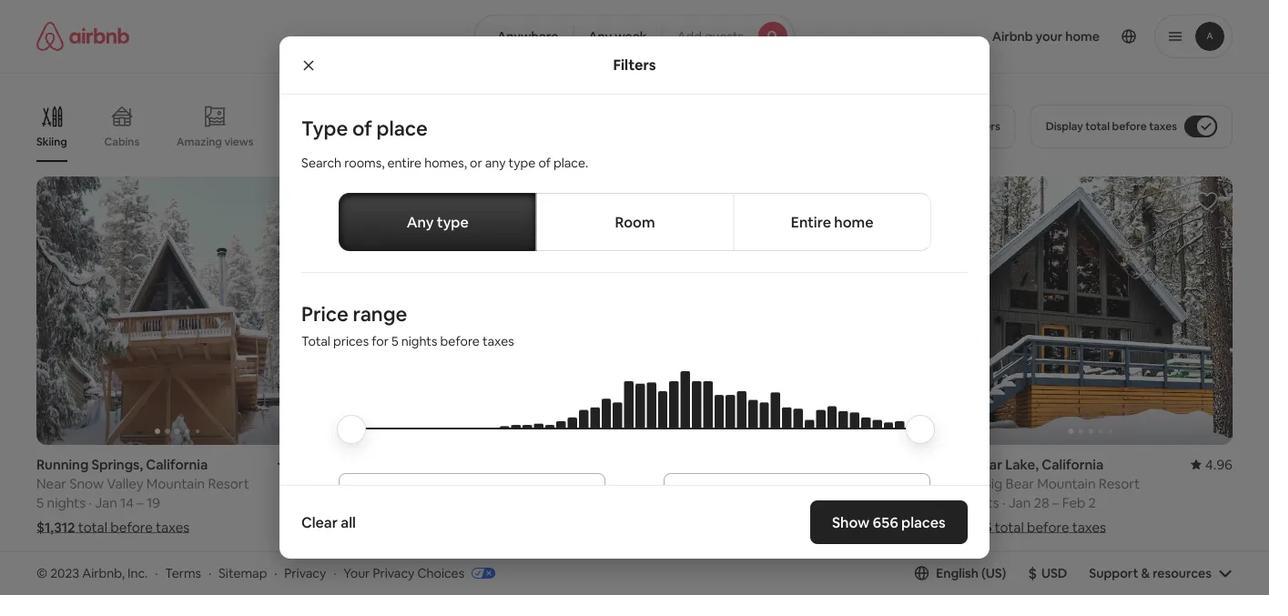 Task type: describe. For each thing, give the bounding box(es) containing it.
iconic
[[396, 135, 427, 149]]

place
[[377, 115, 428, 141]]

1 add to wishlist: big bear, california image from the top
[[892, 190, 914, 212]]

entire
[[791, 213, 831, 231]]

for
[[372, 333, 389, 350]]

resort inside big bear lake, california near big bear mountain resort 5 nights · jan 28 – feb 2 $1,666 total before taxes
[[1099, 475, 1140, 493]]

4.96 out of 5 average rating image
[[1191, 456, 1233, 474]]

3 resort from the left
[[793, 475, 834, 493]]

privacy link
[[284, 565, 326, 582]]

0 vertical spatial type
[[509, 155, 536, 171]]

4.94
[[901, 456, 929, 474]]

total inside running springs, california near snow valley mountain resort 5 nights · jan 14 – 19 $1,312 total before taxes
[[78, 519, 107, 536]]

$ usd
[[1029, 564, 1068, 583]]

bear for big bear lake, california near big bear mountain resort 5 nights · jan 28 – feb 2 $1,666 total before taxes
[[974, 456, 1003, 474]]

search rooms, entire homes, or any type of place.
[[301, 155, 589, 171]]

nights inside running springs, california near snow valley mountain resort 5 nights · jan 14 – 19 $1,312 total before taxes
[[47, 494, 86, 512]]

$1,666
[[950, 519, 992, 536]]

running springs, california near snow valley mountain resort 5 nights · jan 14 – 19 $1,312 total before taxes
[[36, 456, 249, 536]]

range
[[353, 301, 407, 327]]

$1,792
[[341, 519, 381, 536]]

near inside running springs, california near snow valley mountain resort 5 nights · jan 14 – 19 $1,312 total before taxes
[[36, 475, 66, 493]]

or
[[470, 155, 482, 171]]

prices
[[333, 333, 369, 350]]

show map button
[[574, 471, 695, 515]]

2 horizontal spatial total
[[1086, 119, 1110, 133]]

filters dialog
[[280, 36, 990, 596]]

4.96
[[1206, 456, 1233, 474]]

clear
[[301, 513, 338, 532]]

amazing views
[[177, 135, 254, 149]]

terms link
[[165, 565, 201, 582]]

home
[[835, 213, 874, 231]]

views
[[224, 135, 254, 149]]

&
[[1142, 565, 1150, 582]]

– inside big bear lake, california near big bear mountain resort 5 nights · jan 28 – feb 2 $1,666 total before taxes
[[1053, 494, 1060, 512]]

show 656 places
[[833, 513, 946, 532]]

any week
[[589, 28, 647, 45]]

lake, for big bear lake, california near big bear mountain resort
[[396, 456, 430, 474]]

bear for near bear mountain ski resort
[[679, 475, 707, 493]]

sitemap link
[[219, 565, 267, 582]]

terms · sitemap · privacy ·
[[165, 565, 336, 582]]

bear for big bear lake, california near big bear mountain resort
[[364, 456, 393, 474]]

english
[[937, 565, 979, 582]]

support & resources button
[[1090, 565, 1233, 582]]

before inside price range total prices for 5 nights before taxes
[[440, 333, 480, 350]]

cabins
[[104, 135, 140, 149]]

top
[[283, 135, 302, 149]]

choices
[[417, 565, 465, 582]]

inc.
[[128, 565, 148, 582]]

english (us)
[[937, 565, 1007, 582]]

near bear mountain ski resort
[[646, 475, 834, 493]]

group containing amazing views
[[36, 91, 921, 162]]

any for any week
[[589, 28, 612, 45]]

show for show 656 places
[[833, 513, 870, 532]]

add guests button
[[662, 15, 795, 58]]

©
[[36, 565, 47, 582]]

search
[[301, 155, 342, 171]]

amazing
[[177, 135, 222, 149]]

california for big bear lake, california near big bear mountain resort
[[433, 456, 495, 474]]

2 add to wishlist: big bear lake, california image from the left
[[1197, 190, 1219, 212]]

2 add to wishlist: big bear, california image from the top
[[892, 588, 914, 596]]

taxes inside big bear lake, california near big bear mountain resort 5 nights · jan 28 – feb 2 $1,666 total before taxes
[[1073, 519, 1107, 536]]

clear all button
[[292, 505, 365, 541]]

any type button
[[339, 193, 537, 251]]

resort inside running springs, california near snow valley mountain resort 5 nights · jan 14 – 19 $1,312 total before taxes
[[208, 475, 249, 493]]

none search field containing anywhere
[[474, 15, 795, 58]]

28
[[1034, 494, 1050, 512]]

big right 4.95 out of 5 average rating icon
[[341, 456, 361, 474]]

anywhere button
[[474, 15, 574, 58]]

jan inside big bear lake, california near big bear mountain resort 5 nights · jan 28 – feb 2 $1,666 total before taxes
[[1009, 494, 1031, 512]]

2 privacy from the left
[[373, 565, 415, 582]]

world
[[337, 135, 367, 149]]

5 inside running springs, california near snow valley mountain resort 5 nights · jan 14 – 19 $1,312 total before taxes
[[36, 494, 44, 512]]

of for the
[[304, 135, 315, 149]]

mountain inside big bear lake, california near big bear mountain resort
[[428, 475, 487, 493]]

taxes inside running springs, california near snow valley mountain resort 5 nights · jan 14 – 19 $1,312 total before taxes
[[156, 519, 190, 536]]

add guests
[[677, 28, 744, 45]]

display
[[1046, 119, 1084, 133]]

place.
[[554, 155, 589, 171]]

snow
[[69, 475, 104, 493]]

$1,792 button
[[341, 519, 495, 536]]

total
[[301, 333, 331, 350]]

any for any type
[[407, 213, 434, 231]]

valley
[[107, 475, 143, 493]]

show 656 places link
[[811, 501, 968, 545]]

any week button
[[573, 15, 663, 58]]

$
[[1029, 564, 1037, 583]]

support & resources
[[1090, 565, 1212, 582]]

· inside big bear lake, california near big bear mountain resort 5 nights · jan 28 – feb 2 $1,666 total before taxes
[[1003, 494, 1006, 512]]

entire
[[388, 155, 422, 171]]

· left your
[[333, 565, 336, 582]]

4.95 out of 5 average rating image
[[277, 456, 319, 474]]

resort inside big bear lake, california near big bear mountain resort
[[490, 475, 531, 493]]



Task type: locate. For each thing, give the bounding box(es) containing it.
any
[[485, 155, 506, 171]]

big right 4.94
[[950, 456, 971, 474]]

nights inside big bear lake, california near big bear mountain resort 5 nights · jan 28 – feb 2 $1,666 total before taxes
[[961, 494, 1000, 512]]

iconic cities
[[396, 135, 457, 149]]

None search field
[[474, 15, 795, 58]]

add to wishlist: idyllwild-pine cove, california image
[[283, 588, 305, 596]]

mountain
[[146, 475, 205, 493], [428, 475, 487, 493], [710, 475, 769, 493], [1038, 475, 1096, 493]]

springs,
[[92, 456, 143, 474]]

rooms,
[[344, 155, 385, 171]]

1 resort from the left
[[208, 475, 249, 493]]

· inside running springs, california near snow valley mountain resort 5 nights · jan 14 – 19 $1,312 total before taxes
[[89, 494, 92, 512]]

type inside "button"
[[437, 213, 469, 231]]

5 inside price range total prices for 5 nights before taxes
[[392, 333, 399, 350]]

2 horizontal spatial 5
[[950, 494, 958, 512]]

near inside big bear lake, california near big bear mountain resort
[[341, 475, 371, 493]]

california inside running springs, california near snow valley mountain resort 5 nights · jan 14 – 19 $1,312 total before taxes
[[146, 456, 208, 474]]

add to wishlist: big bear lake, california image
[[587, 190, 609, 212], [1197, 190, 1219, 212]]

before right for
[[440, 333, 480, 350]]

2 jan from the left
[[1009, 494, 1031, 512]]

mountain up "19"
[[146, 475, 205, 493]]

2 – from the left
[[1053, 494, 1060, 512]]

0 horizontal spatial privacy
[[284, 565, 326, 582]]

your privacy choices link
[[344, 565, 496, 583]]

total inside big bear lake, california near big bear mountain resort 5 nights · jan 28 – feb 2 $1,666 total before taxes
[[995, 519, 1024, 536]]

all
[[341, 513, 356, 532]]

of
[[352, 115, 372, 141], [304, 135, 315, 149], [539, 155, 551, 171]]

bear up 28
[[1006, 475, 1035, 493]]

3 california from the left
[[1042, 456, 1104, 474]]

resort
[[208, 475, 249, 493], [490, 475, 531, 493], [793, 475, 834, 493], [1099, 475, 1140, 493]]

price
[[301, 301, 349, 327]]

top of the world
[[283, 135, 367, 149]]

0 horizontal spatial lake,
[[396, 456, 430, 474]]

lake, up 28
[[1006, 456, 1039, 474]]

room button
[[536, 193, 734, 251]]

lake,
[[396, 456, 430, 474], [1006, 456, 1039, 474]]

room
[[615, 213, 655, 231]]

of up rooms,
[[352, 115, 372, 141]]

14
[[120, 494, 134, 512]]

1 horizontal spatial lake,
[[1006, 456, 1039, 474]]

running
[[36, 456, 89, 474]]

0 horizontal spatial any
[[407, 213, 434, 231]]

0 horizontal spatial jan
[[95, 494, 117, 512]]

type
[[509, 155, 536, 171], [437, 213, 469, 231]]

1 lake, from the left
[[396, 456, 430, 474]]

show left 656
[[833, 513, 870, 532]]

add to wishlist: big bear, california image
[[892, 190, 914, 212], [892, 588, 914, 596]]

california inside big bear lake, california near big bear mountain resort
[[433, 456, 495, 474]]

add
[[677, 28, 702, 45]]

before inside big bear lake, california near big bear mountain resort 5 nights · jan 28 – feb 2 $1,666 total before taxes
[[1027, 519, 1070, 536]]

tab list
[[339, 193, 932, 251]]

mountain left ski
[[710, 475, 769, 493]]

california up $1,792 button
[[433, 456, 495, 474]]

total
[[1086, 119, 1110, 133], [78, 519, 107, 536], [995, 519, 1024, 536]]

near inside big bear lake, california near big bear mountain resort 5 nights · jan 28 – feb 2 $1,666 total before taxes
[[950, 475, 980, 493]]

nights up $1,666
[[961, 494, 1000, 512]]

week
[[615, 28, 647, 45]]

any left week
[[589, 28, 612, 45]]

homes,
[[425, 155, 467, 171]]

before right display
[[1113, 119, 1147, 133]]

2 horizontal spatial of
[[539, 155, 551, 171]]

0 horizontal spatial total
[[78, 519, 107, 536]]

add to wishlist: big bear lake, california image
[[587, 588, 609, 596]]

taxes inside price range total prices for 5 nights before taxes
[[483, 333, 514, 350]]

show for show map
[[593, 485, 626, 501]]

feb
[[1063, 494, 1086, 512]]

nights
[[401, 333, 438, 350], [47, 494, 86, 512], [961, 494, 1000, 512]]

your privacy choices
[[344, 565, 465, 582]]

· down snow
[[89, 494, 92, 512]]

most stays cost more than $875 per night. image
[[353, 372, 916, 482]]

bear up $1,666
[[974, 456, 1003, 474]]

2 resort from the left
[[490, 475, 531, 493]]

1 horizontal spatial type
[[509, 155, 536, 171]]

show map
[[593, 485, 655, 501]]

0 horizontal spatial type
[[437, 213, 469, 231]]

4.94 out of 5 average rating image
[[886, 456, 929, 474]]

any
[[589, 28, 612, 45], [407, 213, 434, 231]]

1 mountain from the left
[[146, 475, 205, 493]]

nights up '$1,312'
[[47, 494, 86, 512]]

bear
[[364, 456, 393, 474], [974, 456, 1003, 474], [397, 475, 425, 493], [679, 475, 707, 493], [1006, 475, 1035, 493]]

2 lake, from the left
[[1006, 456, 1039, 474]]

656
[[873, 513, 899, 532]]

mountain inside running springs, california near snow valley mountain resort 5 nights · jan 14 – 19 $1,312 total before taxes
[[146, 475, 205, 493]]

add to wishlist: running springs, california image
[[283, 190, 305, 212]]

english (us) button
[[915, 565, 1007, 582]]

total right $1,666
[[995, 519, 1024, 536]]

4 mountain from the left
[[1038, 475, 1096, 493]]

support
[[1090, 565, 1139, 582]]

type of place
[[301, 115, 428, 141]]

total right display
[[1086, 119, 1110, 133]]

19
[[147, 494, 160, 512]]

jan left 28
[[1009, 494, 1031, 512]]

before down 14
[[110, 519, 153, 536]]

any down 'entire'
[[407, 213, 434, 231]]

show left map
[[593, 485, 626, 501]]

2023
[[50, 565, 79, 582]]

· left privacy link
[[274, 565, 277, 582]]

cities
[[429, 135, 457, 149]]

4 resort from the left
[[1099, 475, 1140, 493]]

mountain up feb
[[1038, 475, 1096, 493]]

display total before taxes
[[1046, 119, 1178, 133]]

1 horizontal spatial nights
[[401, 333, 438, 350]]

3 mountain from the left
[[710, 475, 769, 493]]

tab list containing any type
[[339, 193, 932, 251]]

1 horizontal spatial show
[[833, 513, 870, 532]]

0 horizontal spatial 5
[[36, 494, 44, 512]]

1 horizontal spatial any
[[589, 28, 612, 45]]

california inside big bear lake, california near big bear mountain resort 5 nights · jan 28 – feb 2 $1,666 total before taxes
[[1042, 456, 1104, 474]]

nights inside price range total prices for 5 nights before taxes
[[401, 333, 438, 350]]

jan inside running springs, california near snow valley mountain resort 5 nights · jan 14 – 19 $1,312 total before taxes
[[95, 494, 117, 512]]

show
[[593, 485, 626, 501], [833, 513, 870, 532]]

privacy up add to wishlist: idyllwild-pine cove, california image
[[284, 565, 326, 582]]

2 near from the left
[[341, 475, 371, 493]]

of left the
[[304, 135, 315, 149]]

privacy
[[284, 565, 326, 582], [373, 565, 415, 582]]

lake, inside big bear lake, california near big bear mountain resort 5 nights · jan 28 – feb 2 $1,666 total before taxes
[[1006, 456, 1039, 474]]

lake, for big bear lake, california near big bear mountain resort 5 nights · jan 28 – feb 2 $1,666 total before taxes
[[1006, 456, 1039, 474]]

5 inside big bear lake, california near big bear mountain resort 5 nights · jan 28 – feb 2 $1,666 total before taxes
[[950, 494, 958, 512]]

mountain inside big bear lake, california near big bear mountain resort 5 nights · jan 28 – feb 2 $1,666 total before taxes
[[1038, 475, 1096, 493]]

show inside filters dialog
[[833, 513, 870, 532]]

1 vertical spatial add to wishlist: big bear, california image
[[892, 588, 914, 596]]

·
[[89, 494, 92, 512], [1003, 494, 1006, 512], [155, 565, 158, 582], [209, 565, 212, 582], [274, 565, 277, 582], [333, 565, 336, 582]]

1 horizontal spatial –
[[1053, 494, 1060, 512]]

big up $1,666
[[983, 475, 1003, 493]]

lake, inside big bear lake, california near big bear mountain resort
[[396, 456, 430, 474]]

clear all
[[301, 513, 356, 532]]

big up $1,792
[[374, 475, 394, 493]]

privacy right your
[[373, 565, 415, 582]]

bear up $1,792 button
[[397, 475, 425, 493]]

california for big bear lake, california near big bear mountain resort 5 nights · jan 28 – feb 2 $1,666 total before taxes
[[1042, 456, 1104, 474]]

entire home button
[[733, 193, 932, 251]]

profile element
[[817, 0, 1233, 73]]

group
[[36, 91, 921, 162], [36, 177, 319, 445], [341, 177, 624, 445], [646, 177, 929, 445], [950, 177, 1233, 445], [36, 575, 319, 596], [341, 575, 624, 596], [646, 575, 929, 596], [950, 575, 1233, 596]]

type down homes,
[[437, 213, 469, 231]]

of for place
[[352, 115, 372, 141]]

4 near from the left
[[950, 475, 980, 493]]

your
[[344, 565, 370, 582]]

– left "19"
[[137, 494, 144, 512]]

1 horizontal spatial add to wishlist: big bear lake, california image
[[1197, 190, 1219, 212]]

– inside running springs, california near snow valley mountain resort 5 nights · jan 14 – 19 $1,312 total before taxes
[[137, 494, 144, 512]]

5 up $1,666
[[950, 494, 958, 512]]

before inside running springs, california near snow valley mountain resort 5 nights · jan 14 – 19 $1,312 total before taxes
[[110, 519, 153, 536]]

show inside button
[[593, 485, 626, 501]]

2 horizontal spatial nights
[[961, 494, 1000, 512]]

big bear lake, california near big bear mountain resort 5 nights · jan 28 – feb 2 $1,666 total before taxes
[[950, 456, 1140, 536]]

2
[[1089, 494, 1097, 512]]

$1,312
[[36, 519, 75, 536]]

· right inc.
[[155, 565, 158, 582]]

0 vertical spatial show
[[593, 485, 626, 501]]

1 privacy from the left
[[284, 565, 326, 582]]

(us)
[[982, 565, 1007, 582]]

map
[[628, 485, 655, 501]]

ski
[[772, 475, 790, 493]]

1 horizontal spatial 5
[[392, 333, 399, 350]]

tab list inside filters dialog
[[339, 193, 932, 251]]

· right terms on the left of the page
[[209, 565, 212, 582]]

bear right map
[[679, 475, 707, 493]]

© 2023 airbnb, inc. ·
[[36, 565, 158, 582]]

airbnb,
[[82, 565, 125, 582]]

guests
[[705, 28, 744, 45]]

1 horizontal spatial jan
[[1009, 494, 1031, 512]]

nights right for
[[401, 333, 438, 350]]

price range total prices for 5 nights before taxes
[[301, 301, 514, 350]]

the
[[318, 135, 335, 149]]

0 horizontal spatial of
[[304, 135, 315, 149]]

1 – from the left
[[137, 494, 144, 512]]

0 horizontal spatial california
[[146, 456, 208, 474]]

jan left 14
[[95, 494, 117, 512]]

1 jan from the left
[[95, 494, 117, 512]]

skiing
[[36, 135, 67, 149]]

5 up '$1,312'
[[36, 494, 44, 512]]

california up "19"
[[146, 456, 208, 474]]

1 horizontal spatial california
[[433, 456, 495, 474]]

1 horizontal spatial privacy
[[373, 565, 415, 582]]

1 horizontal spatial total
[[995, 519, 1024, 536]]

1 vertical spatial any
[[407, 213, 434, 231]]

entire home
[[791, 213, 874, 231]]

· left 28
[[1003, 494, 1006, 512]]

2 california from the left
[[433, 456, 495, 474]]

0 horizontal spatial add to wishlist: big bear lake, california image
[[587, 190, 609, 212]]

3 near from the left
[[646, 475, 676, 493]]

before down 28
[[1027, 519, 1070, 536]]

– right 28
[[1053, 494, 1060, 512]]

1 add to wishlist: big bear lake, california image from the left
[[587, 190, 609, 212]]

california up feb
[[1042, 456, 1104, 474]]

1 vertical spatial show
[[833, 513, 870, 532]]

of left place. at the top of the page
[[539, 155, 551, 171]]

big
[[341, 456, 361, 474], [950, 456, 971, 474], [374, 475, 394, 493], [983, 475, 1003, 493]]

sitemap
[[219, 565, 267, 582]]

0 horizontal spatial show
[[593, 485, 626, 501]]

lake, up $1,792 button
[[396, 456, 430, 474]]

bear up $1,792
[[364, 456, 393, 474]]

0 vertical spatial add to wishlist: big bear, california image
[[892, 190, 914, 212]]

2 mountain from the left
[[428, 475, 487, 493]]

0 vertical spatial any
[[589, 28, 612, 45]]

filters
[[613, 56, 656, 74]]

any inside button
[[589, 28, 612, 45]]

anywhere
[[497, 28, 559, 45]]

1 vertical spatial type
[[437, 213, 469, 231]]

type right any
[[509, 155, 536, 171]]

1 california from the left
[[146, 456, 208, 474]]

0 horizontal spatial –
[[137, 494, 144, 512]]

0 horizontal spatial nights
[[47, 494, 86, 512]]

taxes
[[1150, 119, 1178, 133], [483, 333, 514, 350], [156, 519, 190, 536], [1073, 519, 1107, 536]]

big bear lake, california near big bear mountain resort
[[341, 456, 531, 493]]

terms
[[165, 565, 201, 582]]

mountain up $1,792 button
[[428, 475, 487, 493]]

jan
[[95, 494, 117, 512], [1009, 494, 1031, 512]]

2 horizontal spatial california
[[1042, 456, 1104, 474]]

5 right for
[[392, 333, 399, 350]]

1 horizontal spatial of
[[352, 115, 372, 141]]

any inside "button"
[[407, 213, 434, 231]]

–
[[137, 494, 144, 512], [1053, 494, 1060, 512]]

1 near from the left
[[36, 475, 66, 493]]

places
[[902, 513, 946, 532]]

usd
[[1042, 565, 1068, 582]]

total right '$1,312'
[[78, 519, 107, 536]]

resources
[[1153, 565, 1212, 582]]



Task type: vqa. For each thing, say whether or not it's contained in the screenshot.
More
no



